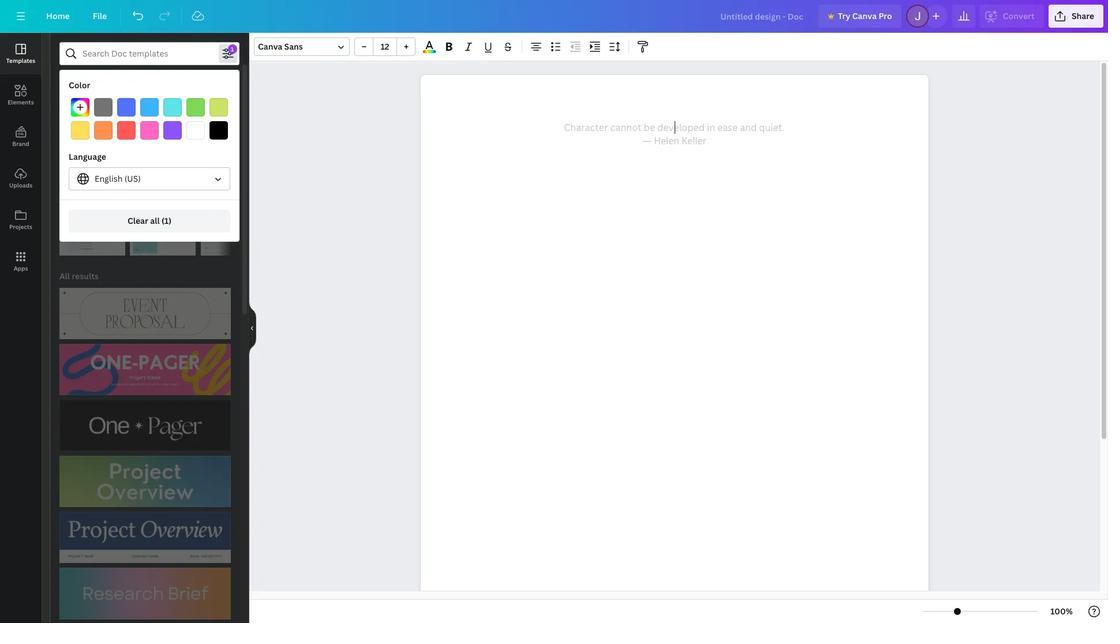 Task type: locate. For each thing, give the bounding box(es) containing it.
royal blue image
[[117, 98, 136, 117], [117, 98, 136, 117]]

main menu bar
[[0, 0, 1108, 33]]

one
[[160, 78, 176, 89]]

pro
[[879, 10, 892, 21]]

in...
[[153, 113, 167, 124]]

before you dig in... get our inside tips on docs.
[[95, 113, 185, 133]]

group
[[354, 38, 416, 56]]

all results
[[59, 271, 99, 282]]

coral red image
[[117, 121, 136, 140], [117, 121, 136, 140]]

brand
[[12, 140, 29, 148]]

black image
[[210, 121, 228, 140]]

pink image
[[140, 121, 159, 140]]

Light blue button
[[140, 98, 159, 117]]

orange image
[[94, 121, 113, 140]]

uploads
[[9, 181, 32, 189]]

on
[[157, 124, 166, 133]]

apps
[[14, 264, 28, 272]]

Design title text field
[[711, 5, 814, 28]]

purple image
[[163, 121, 182, 140], [163, 121, 182, 140]]

1 horizontal spatial canva
[[852, 10, 877, 21]]

doc templates
[[59, 153, 117, 164]]

White button
[[186, 121, 205, 140]]

color range image
[[423, 50, 436, 53]]

Yellow button
[[71, 121, 89, 140]]

green button
[[109, 72, 148, 95]]

clear all (1)
[[127, 215, 171, 226]]

projects
[[9, 223, 32, 231]]

Lime button
[[210, 98, 228, 117]]

hide image
[[249, 300, 256, 356]]

canva right try
[[852, 10, 877, 21]]

clear all (1) button
[[69, 210, 230, 233]]

get
[[95, 124, 107, 133]]

letter
[[245, 78, 266, 89]]

turquoise blue image
[[163, 98, 182, 117]]

try
[[838, 10, 851, 21]]

cover
[[220, 78, 243, 89]]

0 horizontal spatial canva
[[258, 41, 282, 52]]

home
[[46, 10, 70, 21]]

white image
[[186, 121, 205, 140]]

elements button
[[0, 74, 42, 116]]

all
[[150, 215, 160, 226]]

Turquoise blue button
[[163, 98, 182, 117]]

project overview/one-pager professional docs banner in black white sleek monochrome style image
[[59, 400, 231, 452]]

canva left sans
[[258, 41, 282, 52]]

Black button
[[210, 121, 228, 140]]

side panel tab list
[[0, 33, 42, 282]]

0 vertical spatial canva
[[852, 10, 877, 21]]

event/business proposal professional docs banner in beige dark brown warm classic style image
[[59, 288, 231, 339]]

pager
[[178, 78, 200, 89]]

yellow image
[[71, 121, 89, 140]]

Royal blue button
[[117, 98, 136, 117]]

tips
[[143, 124, 156, 133]]

one pager
[[160, 78, 200, 89]]

creative brief doc in black and white grey editorial style image
[[201, 170, 267, 256]]

color
[[69, 80, 90, 91]]

file
[[93, 10, 107, 21]]

sans
[[284, 41, 303, 52]]

cover letter
[[220, 78, 266, 89]]

#737373 image
[[94, 98, 113, 117], [94, 98, 113, 117]]

uploads button
[[0, 158, 42, 199]]

add a new color image
[[71, 98, 89, 117], [71, 98, 89, 117]]

1 vertical spatial canva
[[258, 41, 282, 52]]

templates button
[[0, 33, 42, 74]]

canva
[[852, 10, 877, 21], [258, 41, 282, 52]]

elements
[[8, 98, 34, 106]]

light blue image
[[140, 98, 159, 117], [140, 98, 159, 117]]

doc templates button
[[58, 147, 118, 170]]

None text field
[[420, 75, 928, 623]]

white image
[[186, 121, 205, 140]]

before
[[95, 113, 121, 124]]

apps button
[[0, 241, 42, 282]]

planner button
[[59, 72, 105, 95]]

our
[[108, 124, 120, 133]]

share
[[1072, 10, 1094, 21]]



Task type: vqa. For each thing, say whether or not it's contained in the screenshot.
English
yes



Task type: describe. For each thing, give the bounding box(es) containing it.
orange image
[[94, 121, 113, 140]]

project overview docs banner in light green blue vibrant professional style image
[[59, 456, 231, 508]]

one pager doc in black and white blue light blue classic professional style image
[[59, 170, 125, 256]]

doc
[[59, 153, 75, 164]]

docs.
[[168, 124, 185, 133]]

english
[[95, 173, 123, 184]]

green
[[117, 78, 140, 89]]

(us)
[[125, 173, 141, 184]]

yellow image
[[71, 121, 89, 140]]

planner
[[67, 78, 97, 89]]

english (us)
[[95, 173, 141, 184]]

convert button
[[980, 5, 1044, 28]]

100%
[[1051, 606, 1073, 617]]

home link
[[37, 5, 79, 28]]

grass green image
[[186, 98, 205, 117]]

project overview/one-pager professional docs banner in blue white traditional corporate style image
[[59, 512, 231, 564]]

language
[[69, 151, 106, 162]]

color option group
[[69, 96, 230, 142]]

templates
[[77, 153, 117, 164]]

canva inside button
[[852, 10, 877, 21]]

templates
[[6, 57, 35, 65]]

lime image
[[210, 98, 228, 117]]

results
[[72, 271, 99, 282]]

Orange button
[[94, 121, 113, 140]]

grass green image
[[186, 98, 205, 117]]

cover letter button
[[212, 72, 274, 95]]

#737373 button
[[94, 98, 113, 117]]

try canva pro button
[[818, 5, 901, 28]]

(1)
[[162, 215, 171, 226]]

Pink button
[[140, 121, 159, 140]]

Coral red button
[[117, 121, 136, 140]]

black image
[[210, 121, 228, 140]]

Purple button
[[163, 121, 182, 140]]

clear
[[127, 215, 148, 226]]

Grass green button
[[186, 98, 205, 117]]

canva sans button
[[254, 38, 350, 56]]

Search Doc templates search field
[[83, 43, 216, 65]]

project overview/one-pager professional docs banner in pink dark blue yellow playful abstract style image
[[59, 344, 231, 395]]

try canva pro
[[838, 10, 892, 21]]

100% button
[[1043, 603, 1081, 621]]

Language button
[[69, 167, 230, 190]]

canva inside popup button
[[258, 41, 282, 52]]

all
[[59, 271, 70, 282]]

brand button
[[0, 116, 42, 158]]

projects button
[[0, 199, 42, 241]]

file button
[[84, 5, 116, 28]]

lime image
[[210, 98, 228, 117]]

research brief docs banner in orange teal pink soft pastels style image
[[59, 568, 231, 620]]

research brief doc in orange teal pink soft pastels style image
[[130, 170, 196, 256]]

share button
[[1049, 5, 1104, 28]]

– – number field
[[377, 41, 393, 52]]

convert
[[1003, 10, 1035, 21]]

dig
[[140, 113, 152, 124]]

pink image
[[140, 121, 159, 140]]

turquoise blue image
[[163, 98, 182, 117]]

inside
[[121, 124, 141, 133]]

canva sans
[[258, 41, 303, 52]]

one pager button
[[152, 72, 207, 95]]

you
[[123, 113, 138, 124]]



